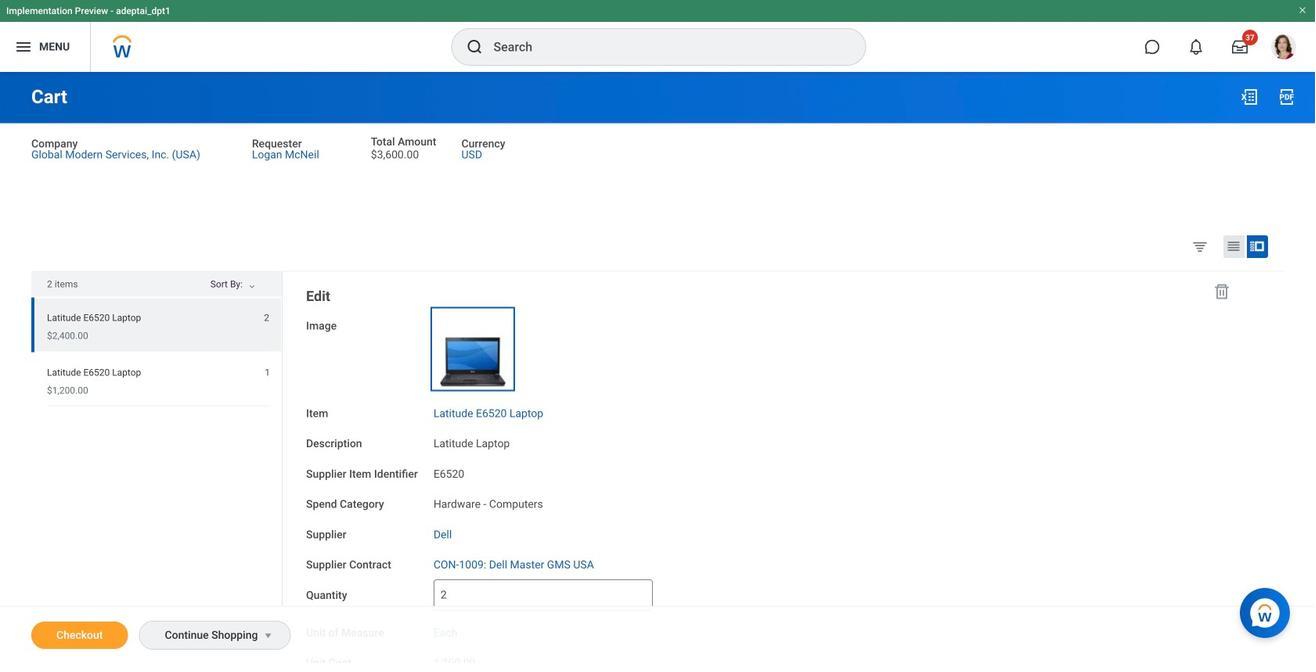 Task type: describe. For each thing, give the bounding box(es) containing it.
toggle to grid view image
[[1226, 239, 1242, 254]]

select to filter grid data image
[[1192, 238, 1209, 255]]

justify image
[[14, 38, 33, 56]]

notifications large image
[[1188, 39, 1204, 55]]

toggle to list detail view image
[[1249, 239, 1265, 254]]

none text field inside "navigation pane" region
[[434, 580, 653, 611]]

chevron down image
[[243, 284, 261, 295]]



Task type: vqa. For each thing, say whether or not it's contained in the screenshot.
first Select to filter grid data icon from right
no



Task type: locate. For each thing, give the bounding box(es) containing it.
arrow down image
[[261, 281, 280, 291]]

close environment banner image
[[1298, 5, 1307, 15]]

caret down image
[[259, 630, 277, 643]]

Toggle to List Detail view radio
[[1247, 236, 1268, 258]]

search image
[[465, 38, 484, 56]]

banner
[[0, 0, 1315, 72]]

None text field
[[434, 580, 653, 611]]

delete image
[[1213, 282, 1231, 301]]

inbox large image
[[1232, 39, 1248, 55]]

Toggle to Grid view radio
[[1224, 236, 1245, 258]]

hardware - computers element
[[434, 495, 543, 511]]

navigation pane region
[[283, 272, 1251, 664]]

main content
[[0, 72, 1315, 664]]

item list list box
[[31, 298, 282, 407]]

export to excel image
[[1240, 88, 1259, 106]]

option group
[[1188, 235, 1280, 261]]

Search Workday  search field
[[494, 30, 833, 64]]

region
[[31, 272, 283, 664]]

e6520.jpg image
[[434, 310, 512, 389]]

profile logan mcneil image
[[1271, 34, 1296, 63]]

view printable version (pdf) image
[[1278, 88, 1296, 106]]



